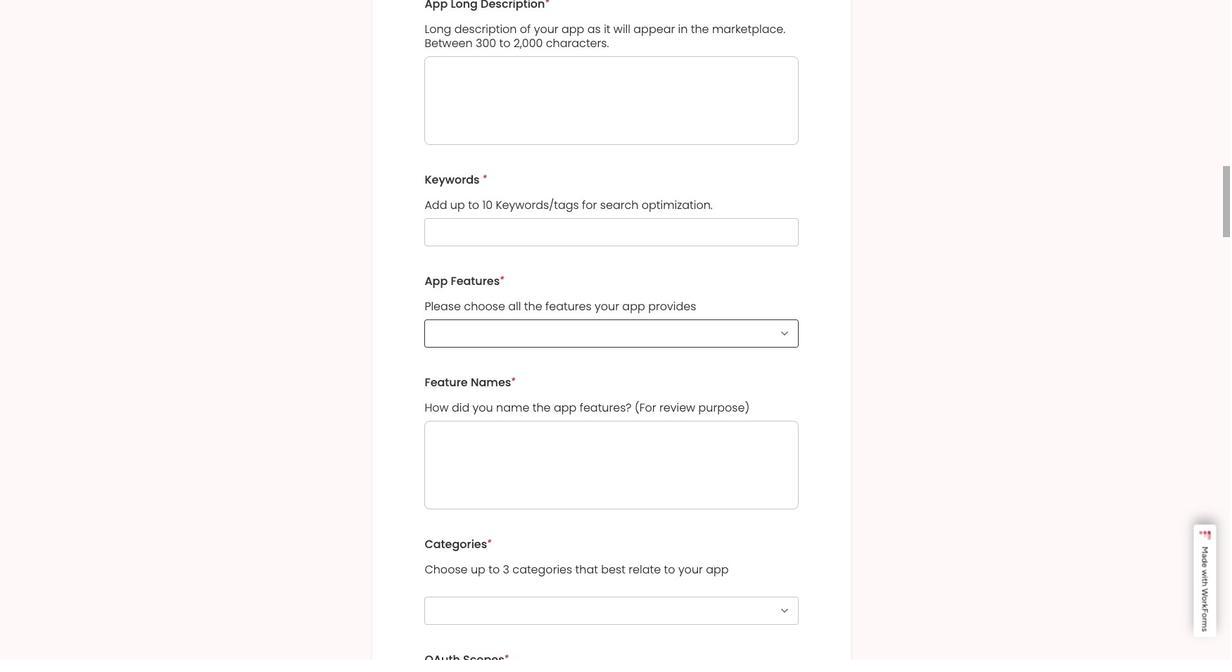 Task type: vqa. For each thing, say whether or not it's contained in the screenshot.
F
yes



Task type: describe. For each thing, give the bounding box(es) containing it.
search
[[600, 197, 639, 214]]

how
[[425, 400, 449, 416]]

to left 10
[[468, 197, 479, 214]]

Feature Names text field
[[425, 421, 799, 510]]

1 r from the top
[[1200, 601, 1210, 604]]

up for add
[[450, 197, 465, 214]]

that
[[576, 562, 598, 578]]

group containing feature names
[[425, 365, 799, 527]]

provides
[[648, 299, 696, 315]]

marketplace.
[[712, 21, 786, 38]]

features?
[[580, 400, 632, 416]]

* inside app features *
[[500, 275, 504, 285]]

the inside long description of your app as it will appear in the marketplace. between 300 to 2,000 characters.
[[691, 21, 709, 38]]

add up to 10 keywords/tags for search optimization.
[[425, 197, 716, 214]]

m
[[1200, 547, 1210, 554]]

d
[[1200, 558, 1210, 563]]

w
[[1200, 570, 1210, 577]]

your inside long description of your app as it will appear in the marketplace. between 300 to 2,000 characters.
[[534, 21, 559, 38]]

form form
[[0, 0, 1231, 660]]

purpose)
[[699, 400, 750, 416]]

feature
[[425, 375, 468, 391]]

f
[[1200, 609, 1210, 613]]

choose
[[464, 299, 505, 315]]

* inside the 'keywords *'
[[483, 173, 487, 183]]

in
[[678, 21, 688, 38]]

long description of your app as it will appear in the marketplace. between 300 to 2,000 characters.
[[425, 21, 789, 52]]

all
[[508, 299, 521, 315]]

* inside feature names *
[[511, 376, 515, 386]]

1 vertical spatial the
[[524, 299, 542, 315]]

categories *
[[425, 537, 492, 553]]

300
[[476, 36, 496, 52]]

as
[[588, 21, 601, 38]]

to left "3"
[[489, 562, 500, 578]]

did
[[452, 400, 470, 416]]

choose
[[425, 562, 468, 578]]

w
[[1200, 589, 1210, 596]]

1 o from the top
[[1200, 596, 1210, 601]]

2 r from the top
[[1200, 618, 1210, 621]]

m a d e w i t h w o r k f o r m s button
[[1194, 525, 1216, 638]]

App Long Description text field
[[425, 57, 799, 145]]

between
[[425, 36, 473, 52]]

to inside long description of your app as it will appear in the marketplace. between 300 to 2,000 characters.
[[499, 36, 511, 52]]

keywords/tags
[[496, 197, 579, 214]]

h
[[1200, 582, 1210, 587]]

s
[[1200, 628, 1210, 632]]

keywords
[[425, 172, 480, 188]]

keywords_ text field
[[425, 219, 799, 247]]

to right relate
[[664, 562, 675, 578]]

you
[[473, 400, 493, 416]]

of
[[520, 21, 531, 38]]

review
[[660, 400, 696, 416]]

* inside categories *
[[487, 538, 492, 548]]

group containing categories
[[425, 527, 799, 642]]

2,000
[[514, 36, 543, 52]]

keywords *
[[425, 172, 487, 188]]

long
[[425, 21, 451, 38]]

features
[[451, 273, 500, 290]]



Task type: locate. For each thing, give the bounding box(es) containing it.
r
[[1200, 601, 1210, 604], [1200, 618, 1210, 621]]

o
[[1200, 596, 1210, 601], [1200, 613, 1210, 618]]

will
[[614, 21, 631, 38]]

long description of your app as it will appear in the marketplace. between 300 to 2,000 characters. group
[[425, 0, 799, 162]]

description
[[455, 21, 517, 38]]

0 vertical spatial up
[[450, 197, 465, 214]]

1 vertical spatial your
[[595, 299, 619, 315]]

4 group from the top
[[425, 527, 799, 642]]

0 vertical spatial o
[[1200, 596, 1210, 601]]

0 horizontal spatial up
[[450, 197, 465, 214]]

to right 300
[[499, 36, 511, 52]]

add
[[425, 197, 447, 214]]

please choose all the features your app provides
[[425, 299, 696, 315]]

name
[[496, 400, 530, 416]]

for
[[582, 197, 597, 214]]

relate
[[629, 562, 661, 578]]

2 group from the top
[[425, 264, 799, 365]]

up right the add
[[450, 197, 465, 214]]

app
[[425, 273, 448, 290]]

1 vertical spatial up
[[471, 562, 486, 578]]

categories
[[425, 537, 487, 553]]

app inside long description of your app as it will appear in the marketplace. between 300 to 2,000 characters.
[[562, 21, 585, 38]]

names
[[471, 375, 511, 391]]

categories
[[513, 562, 572, 578]]

up
[[450, 197, 465, 214], [471, 562, 486, 578]]

feature names *
[[425, 375, 515, 391]]

3
[[503, 562, 510, 578]]

app features *
[[425, 273, 504, 290]]

your right of
[[534, 21, 559, 38]]

the right in
[[691, 21, 709, 38]]

your
[[534, 21, 559, 38], [595, 299, 619, 315], [679, 562, 703, 578]]

o up k
[[1200, 596, 1210, 601]]

your right relate
[[679, 562, 703, 578]]

t
[[1200, 579, 1210, 582]]

it
[[604, 21, 611, 38]]

2 horizontal spatial your
[[679, 562, 703, 578]]

1 horizontal spatial up
[[471, 562, 486, 578]]

1 vertical spatial o
[[1200, 613, 1210, 618]]

how did you name the app features? (for review purpose)
[[425, 400, 750, 416]]

0 vertical spatial the
[[691, 21, 709, 38]]

3 group from the top
[[425, 365, 799, 527]]

*
[[483, 173, 487, 183], [500, 275, 504, 285], [511, 376, 515, 386], [487, 538, 492, 548]]

0 vertical spatial r
[[1200, 601, 1210, 604]]

2 vertical spatial the
[[533, 400, 551, 416]]

r down f
[[1200, 618, 1210, 621]]

the right 'name' at bottom
[[533, 400, 551, 416]]

the
[[691, 21, 709, 38], [524, 299, 542, 315], [533, 400, 551, 416]]

up left "3"
[[471, 562, 486, 578]]

please
[[425, 299, 461, 315]]

1 vertical spatial r
[[1200, 618, 1210, 621]]

a
[[1200, 554, 1210, 558]]

up for choose
[[471, 562, 486, 578]]

1 group from the top
[[425, 162, 799, 264]]

0 horizontal spatial your
[[534, 21, 559, 38]]

m a d e w i t h w o r k f o r m s
[[1200, 547, 1210, 632]]

k
[[1200, 604, 1210, 609]]

0 vertical spatial your
[[534, 21, 559, 38]]

r up f
[[1200, 601, 1210, 604]]

e
[[1200, 563, 1210, 568]]

choose up to 3 categories that best relate to your app
[[425, 562, 729, 578]]

10
[[483, 197, 493, 214]]

to
[[499, 36, 511, 52], [468, 197, 479, 214], [489, 562, 500, 578], [664, 562, 675, 578]]

the right 'all'
[[524, 299, 542, 315]]

characters.
[[546, 36, 609, 52]]

optimization.
[[642, 197, 713, 214]]

group containing keywords
[[425, 162, 799, 264]]

(for
[[635, 400, 657, 416]]

1 horizontal spatial your
[[595, 299, 619, 315]]

app
[[562, 21, 585, 38], [623, 299, 645, 315], [554, 400, 577, 416], [706, 562, 729, 578]]

group
[[425, 162, 799, 264], [425, 264, 799, 365], [425, 365, 799, 527], [425, 527, 799, 642]]

2 vertical spatial your
[[679, 562, 703, 578]]

i
[[1200, 577, 1210, 579]]

group containing app features
[[425, 264, 799, 365]]

o up m
[[1200, 613, 1210, 618]]

appear
[[634, 21, 675, 38]]

features
[[546, 299, 592, 315]]

your right 'features' at the top left of the page
[[595, 299, 619, 315]]

best
[[601, 562, 626, 578]]

m
[[1200, 621, 1210, 628]]

2 o from the top
[[1200, 613, 1210, 618]]



